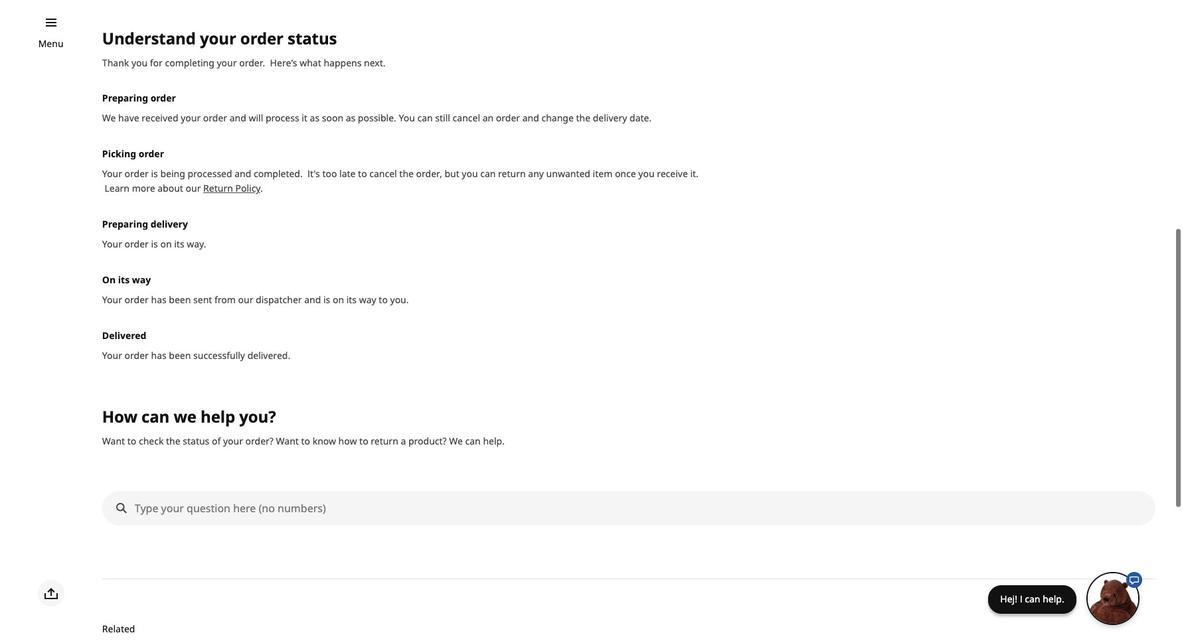 Task type: vqa. For each thing, say whether or not it's contained in the screenshot.
Gift Cards
no



Task type: describe. For each thing, give the bounding box(es) containing it.
delivered.
[[248, 350, 290, 362]]

more
[[132, 182, 155, 195]]

you.
[[390, 294, 409, 307]]

to left check
[[127, 435, 136, 448]]

your order has been sent from our dispatcher and is on its way to you.
[[102, 294, 409, 307]]

return policy link
[[203, 182, 260, 195]]

your left the order.
[[217, 56, 237, 69]]

menu button
[[38, 37, 63, 51]]

is for being
[[151, 168, 158, 180]]

hej!
[[1001, 593, 1018, 606]]

you
[[399, 112, 415, 125]]

thank
[[102, 56, 129, 69]]

date.
[[630, 112, 652, 125]]

your right 'of'
[[223, 435, 243, 448]]

2 want from the left
[[276, 435, 299, 448]]

i
[[1020, 593, 1023, 606]]

completed.
[[254, 168, 303, 180]]

possible.
[[358, 112, 397, 125]]

order?
[[246, 435, 274, 448]]

understand your order status
[[102, 27, 337, 49]]

processed
[[188, 168, 232, 180]]

your for your order has been successfully delivered.
[[102, 350, 122, 362]]

return
[[203, 182, 233, 195]]

any
[[528, 168, 544, 180]]

your for your order has been sent from our dispatcher and is on its way to you.
[[102, 294, 122, 307]]

it
[[302, 112, 308, 125]]

late
[[340, 168, 356, 180]]

2 horizontal spatial its
[[347, 294, 357, 307]]

policy
[[236, 182, 260, 195]]

your up the thank you for completing your order.  here's what happens next.
[[200, 27, 236, 49]]

soon
[[322, 112, 344, 125]]

0 horizontal spatial you
[[131, 56, 148, 69]]

1 want from the left
[[102, 435, 125, 448]]

successfully
[[193, 350, 245, 362]]

an
[[483, 112, 494, 125]]

order up the order.
[[240, 27, 284, 49]]

will
[[249, 112, 263, 125]]

we
[[174, 406, 197, 428]]

your order has been successfully delivered.
[[102, 350, 290, 362]]

preparing delivery
[[102, 218, 188, 231]]

2 horizontal spatial you
[[639, 168, 655, 180]]

and left will
[[230, 112, 246, 125]]

a
[[401, 435, 406, 448]]

it.
[[691, 168, 699, 180]]

your right the received
[[181, 112, 201, 125]]

still
[[435, 112, 450, 125]]

1 horizontal spatial status
[[288, 27, 337, 49]]

2 as from the left
[[346, 112, 356, 125]]

1 vertical spatial we
[[449, 435, 463, 448]]

order for preparing order
[[151, 92, 176, 105]]

1 vertical spatial way
[[359, 294, 377, 307]]

0 vertical spatial way
[[132, 274, 151, 287]]

can inside your order is being processed and completed.  it's too late to cancel the order, but you can return any unwanted item once you receive it. learn more about our
[[481, 168, 496, 180]]

return inside your order is being processed and completed.  it's too late to cancel the order, but you can return any unwanted item once you receive it. learn more about our
[[498, 168, 526, 180]]

happens
[[324, 56, 362, 69]]

Search search field
[[103, 492, 1155, 526]]

your for your order is on its way.
[[102, 238, 122, 251]]

1 vertical spatial delivery
[[151, 218, 188, 231]]

help. inside button
[[1043, 593, 1065, 606]]

hej! i can help. button
[[989, 573, 1143, 626]]

return policy .
[[203, 182, 263, 195]]

can left 'still'
[[418, 112, 433, 125]]

too
[[323, 168, 337, 180]]

preparing order
[[102, 92, 176, 105]]

is for on
[[151, 238, 158, 251]]

cancel inside your order is being processed and completed.  it's too late to cancel the order, but you can return any unwanted item once you receive it. learn more about our
[[370, 168, 397, 180]]

1 horizontal spatial on
[[333, 294, 344, 307]]

dispatcher
[[256, 294, 302, 307]]

you?
[[239, 406, 276, 428]]

and inside your order is being processed and completed.  it's too late to cancel the order, but you can return any unwanted item once you receive it. learn more about our
[[235, 168, 251, 180]]

for
[[150, 56, 163, 69]]

being
[[160, 168, 185, 180]]

picking order
[[102, 148, 164, 160]]

been for sent
[[169, 294, 191, 307]]

.
[[260, 182, 263, 195]]

order left will
[[203, 112, 227, 125]]

understand
[[102, 27, 196, 49]]

order for your order has been sent from our dispatcher and is on its way to you.
[[125, 294, 149, 307]]

how
[[339, 435, 357, 448]]

way.
[[187, 238, 206, 251]]

can up check
[[141, 406, 170, 428]]



Task type: locate. For each thing, give the bounding box(es) containing it.
on right dispatcher
[[333, 294, 344, 307]]

1 vertical spatial been
[[169, 350, 191, 362]]

as right it
[[310, 112, 320, 125]]

want down how
[[102, 435, 125, 448]]

1 horizontal spatial we
[[449, 435, 463, 448]]

return left a
[[371, 435, 399, 448]]

is right dispatcher
[[324, 294, 330, 307]]

want right order?
[[276, 435, 299, 448]]

0 horizontal spatial cancel
[[370, 168, 397, 180]]

been for successfully
[[169, 350, 191, 362]]

how
[[102, 406, 137, 428]]

can inside button
[[1025, 593, 1041, 606]]

order for your order is on its way.
[[125, 238, 149, 251]]

thank you for completing your order.  here's what happens next.
[[102, 56, 386, 69]]

1 vertical spatial return
[[371, 435, 399, 448]]

order up being
[[139, 148, 164, 160]]

1 been from the top
[[169, 294, 191, 307]]

0 vertical spatial help.
[[483, 435, 505, 448]]

received
[[142, 112, 178, 125]]

2 been from the top
[[169, 350, 191, 362]]

is down preparing delivery
[[151, 238, 158, 251]]

what
[[300, 56, 321, 69]]

is inside your order is being processed and completed.  it's too late to cancel the order, but you can return any unwanted item once you receive it. learn more about our
[[151, 168, 158, 180]]

0 horizontal spatial our
[[186, 182, 201, 195]]

product?
[[409, 435, 447, 448]]

0 vertical spatial preparing
[[102, 92, 148, 105]]

menu
[[38, 37, 63, 50]]

1 vertical spatial on
[[333, 294, 344, 307]]

the inside your order is being processed and completed.  it's too late to cancel the order, but you can return any unwanted item once you receive it. learn more about our
[[400, 168, 414, 180]]

0 vertical spatial status
[[288, 27, 337, 49]]

item
[[593, 168, 613, 180]]

been left successfully on the bottom of page
[[169, 350, 191, 362]]

order up more
[[125, 168, 149, 180]]

cancel left an
[[453, 112, 480, 125]]

cancel right late
[[370, 168, 397, 180]]

your
[[200, 27, 236, 49], [217, 56, 237, 69], [181, 112, 201, 125], [223, 435, 243, 448]]

status
[[288, 27, 337, 49], [183, 435, 210, 448]]

order for picking order
[[139, 148, 164, 160]]

help. right product?
[[483, 435, 505, 448]]

1 horizontal spatial its
[[174, 238, 184, 251]]

order down on its way
[[125, 294, 149, 307]]

we have received your order and will process it as soon as possible. you can still cancel an order and change the delivery date.
[[102, 112, 652, 125]]

receive
[[657, 168, 688, 180]]

our inside your order is being processed and completed.  it's too late to cancel the order, but you can return any unwanted item once you receive it. learn more about our
[[186, 182, 201, 195]]

1 preparing from the top
[[102, 92, 148, 105]]

way right on
[[132, 274, 151, 287]]

can right product?
[[465, 435, 481, 448]]

as
[[310, 112, 320, 125], [346, 112, 356, 125]]

0 horizontal spatial on
[[160, 238, 172, 251]]

0 vertical spatial our
[[186, 182, 201, 195]]

once
[[615, 168, 636, 180]]

but
[[445, 168, 460, 180]]

to left know in the bottom left of the page
[[301, 435, 310, 448]]

1 vertical spatial our
[[238, 294, 253, 307]]

been
[[169, 294, 191, 307], [169, 350, 191, 362]]

1 horizontal spatial delivery
[[593, 112, 628, 125]]

you right but
[[462, 168, 478, 180]]

your down "delivered"
[[102, 350, 122, 362]]

learn
[[105, 182, 130, 195]]

0 horizontal spatial help.
[[483, 435, 505, 448]]

completing
[[165, 56, 215, 69]]

0 horizontal spatial its
[[118, 274, 130, 287]]

0 vertical spatial been
[[169, 294, 191, 307]]

1 your from the top
[[102, 168, 122, 180]]

preparing
[[102, 92, 148, 105], [102, 218, 148, 231]]

your down on
[[102, 294, 122, 307]]

your
[[102, 168, 122, 180], [102, 238, 122, 251], [102, 294, 122, 307], [102, 350, 122, 362]]

the
[[576, 112, 591, 125], [400, 168, 414, 180], [166, 435, 181, 448]]

has left sent
[[151, 294, 167, 307]]

our right from
[[238, 294, 253, 307]]

order down preparing delivery
[[125, 238, 149, 251]]

change
[[542, 112, 574, 125]]

1 horizontal spatial our
[[238, 294, 253, 307]]

1 horizontal spatial want
[[276, 435, 299, 448]]

can
[[418, 112, 433, 125], [481, 168, 496, 180], [141, 406, 170, 428], [465, 435, 481, 448], [1025, 593, 1041, 606]]

is
[[151, 168, 158, 180], [151, 238, 158, 251], [324, 294, 330, 307]]

order for your order is being processed and completed.  it's too late to cancel the order, but you can return any unwanted item once you receive it. learn more about our
[[125, 168, 149, 180]]

on down preparing delivery
[[160, 238, 172, 251]]

1 vertical spatial is
[[151, 238, 158, 251]]

of
[[212, 435, 221, 448]]

1 vertical spatial help.
[[1043, 593, 1065, 606]]

its left way.
[[174, 238, 184, 251]]

1 as from the left
[[310, 112, 320, 125]]

sent
[[193, 294, 212, 307]]

its right on
[[118, 274, 130, 287]]

return
[[498, 168, 526, 180], [371, 435, 399, 448]]

the right change
[[576, 112, 591, 125]]

has left successfully on the bottom of page
[[151, 350, 167, 362]]

preparing for preparing order
[[102, 92, 148, 105]]

want to check the status of your order? want to know how to return a product? we can help.
[[102, 435, 505, 448]]

to right late
[[358, 168, 367, 180]]

to left you.
[[379, 294, 388, 307]]

as right soon
[[346, 112, 356, 125]]

1 has from the top
[[151, 294, 167, 307]]

status left 'of'
[[183, 435, 210, 448]]

2 your from the top
[[102, 238, 122, 251]]

your for your order is being processed and completed.  it's too late to cancel the order, but you can return any unwanted item once you receive it. learn more about our
[[102, 168, 122, 180]]

2 preparing from the top
[[102, 218, 148, 231]]

delivery
[[593, 112, 628, 125], [151, 218, 188, 231]]

order inside your order is being processed and completed.  it's too late to cancel the order, but you can return any unwanted item once you receive it. learn more about our
[[125, 168, 149, 180]]

0 horizontal spatial we
[[102, 112, 116, 125]]

order,
[[416, 168, 442, 180]]

1 vertical spatial preparing
[[102, 218, 148, 231]]

preparing for preparing delivery
[[102, 218, 148, 231]]

picking
[[102, 148, 136, 160]]

0 horizontal spatial as
[[310, 112, 320, 125]]

return left any
[[498, 168, 526, 180]]

your order is being processed and completed.  it's too late to cancel the order, but you can return any unwanted item once you receive it. learn more about our
[[102, 168, 699, 195]]

preparing up have
[[102, 92, 148, 105]]

0 horizontal spatial status
[[183, 435, 210, 448]]

status up what
[[288, 27, 337, 49]]

and up policy
[[235, 168, 251, 180]]

next.
[[364, 56, 386, 69]]

2 horizontal spatial the
[[576, 112, 591, 125]]

0 horizontal spatial way
[[132, 274, 151, 287]]

preparing up your order is on its way.
[[102, 218, 148, 231]]

to inside your order is being processed and completed.  it's too late to cancel the order, but you can return any unwanted item once you receive it. learn more about our
[[358, 168, 367, 180]]

4 your from the top
[[102, 350, 122, 362]]

unwanted
[[547, 168, 591, 180]]

1 horizontal spatial the
[[400, 168, 414, 180]]

the left order,
[[400, 168, 414, 180]]

you
[[131, 56, 148, 69], [462, 168, 478, 180], [639, 168, 655, 180]]

0 horizontal spatial the
[[166, 435, 181, 448]]

on its way
[[102, 274, 151, 287]]

delivery left date.
[[593, 112, 628, 125]]

have
[[118, 112, 139, 125]]

and left change
[[523, 112, 539, 125]]

2 vertical spatial the
[[166, 435, 181, 448]]

2 vertical spatial its
[[347, 294, 357, 307]]

3 your from the top
[[102, 294, 122, 307]]

is left being
[[151, 168, 158, 180]]

0 vertical spatial we
[[102, 112, 116, 125]]

1 horizontal spatial way
[[359, 294, 377, 307]]

2 has from the top
[[151, 350, 167, 362]]

1 horizontal spatial as
[[346, 112, 356, 125]]

the right check
[[166, 435, 181, 448]]

we
[[102, 112, 116, 125], [449, 435, 463, 448]]

can right i
[[1025, 593, 1041, 606]]

order
[[240, 27, 284, 49], [151, 92, 176, 105], [203, 112, 227, 125], [496, 112, 520, 125], [139, 148, 164, 160], [125, 168, 149, 180], [125, 238, 149, 251], [125, 294, 149, 307], [125, 350, 149, 362]]

on
[[102, 274, 116, 287]]

0 vertical spatial return
[[498, 168, 526, 180]]

our down processed
[[186, 182, 201, 195]]

2 vertical spatial is
[[324, 294, 330, 307]]

order down "delivered"
[[125, 350, 149, 362]]

1 vertical spatial its
[[118, 274, 130, 287]]

hej! i can help.
[[1001, 593, 1065, 606]]

we left have
[[102, 112, 116, 125]]

you right once
[[639, 168, 655, 180]]

0 vertical spatial cancel
[[453, 112, 480, 125]]

0 vertical spatial delivery
[[593, 112, 628, 125]]

been left sent
[[169, 294, 191, 307]]

0 horizontal spatial return
[[371, 435, 399, 448]]

order right an
[[496, 112, 520, 125]]

0 horizontal spatial delivery
[[151, 218, 188, 231]]

cancel
[[453, 112, 480, 125], [370, 168, 397, 180]]

way
[[132, 274, 151, 287], [359, 294, 377, 307]]

your up 'learn'
[[102, 168, 122, 180]]

has for successfully
[[151, 350, 167, 362]]

1 vertical spatial the
[[400, 168, 414, 180]]

has for sent
[[151, 294, 167, 307]]

0 vertical spatial on
[[160, 238, 172, 251]]

1 horizontal spatial you
[[462, 168, 478, 180]]

1 vertical spatial has
[[151, 350, 167, 362]]

0 vertical spatial its
[[174, 238, 184, 251]]

order up the received
[[151, 92, 176, 105]]

order.
[[239, 56, 265, 69]]

1 vertical spatial status
[[183, 435, 210, 448]]

to right how on the left bottom of the page
[[360, 435, 369, 448]]

and right dispatcher
[[304, 294, 321, 307]]

delivered
[[102, 330, 147, 342]]

1 horizontal spatial return
[[498, 168, 526, 180]]

want
[[102, 435, 125, 448], [276, 435, 299, 448]]

your order is on its way.
[[102, 238, 206, 251]]

delivery up your order is on its way.
[[151, 218, 188, 231]]

help. right i
[[1043, 593, 1065, 606]]

can right but
[[481, 168, 496, 180]]

0 vertical spatial has
[[151, 294, 167, 307]]

0 vertical spatial is
[[151, 168, 158, 180]]

1 vertical spatial cancel
[[370, 168, 397, 180]]

you left for
[[131, 56, 148, 69]]

your inside your order is being processed and completed.  it's too late to cancel the order, but you can return any unwanted item once you receive it. learn more about our
[[102, 168, 122, 180]]

on
[[160, 238, 172, 251], [333, 294, 344, 307]]

know
[[313, 435, 336, 448]]

your up on
[[102, 238, 122, 251]]

help
[[201, 406, 235, 428]]

help.
[[483, 435, 505, 448], [1043, 593, 1065, 606]]

process
[[266, 112, 299, 125]]

1 horizontal spatial help.
[[1043, 593, 1065, 606]]

our
[[186, 182, 201, 195], [238, 294, 253, 307]]

check
[[139, 435, 164, 448]]

how can we help you?
[[102, 406, 276, 428]]

1 horizontal spatial cancel
[[453, 112, 480, 125]]

has
[[151, 294, 167, 307], [151, 350, 167, 362]]

about
[[158, 182, 183, 195]]

to
[[358, 168, 367, 180], [379, 294, 388, 307], [127, 435, 136, 448], [301, 435, 310, 448], [360, 435, 369, 448]]

we right product?
[[449, 435, 463, 448]]

from
[[215, 294, 236, 307]]

0 horizontal spatial want
[[102, 435, 125, 448]]

0 vertical spatial the
[[576, 112, 591, 125]]

order for your order has been successfully delivered.
[[125, 350, 149, 362]]

way left you.
[[359, 294, 377, 307]]

its left you.
[[347, 294, 357, 307]]

and
[[230, 112, 246, 125], [523, 112, 539, 125], [235, 168, 251, 180], [304, 294, 321, 307]]



